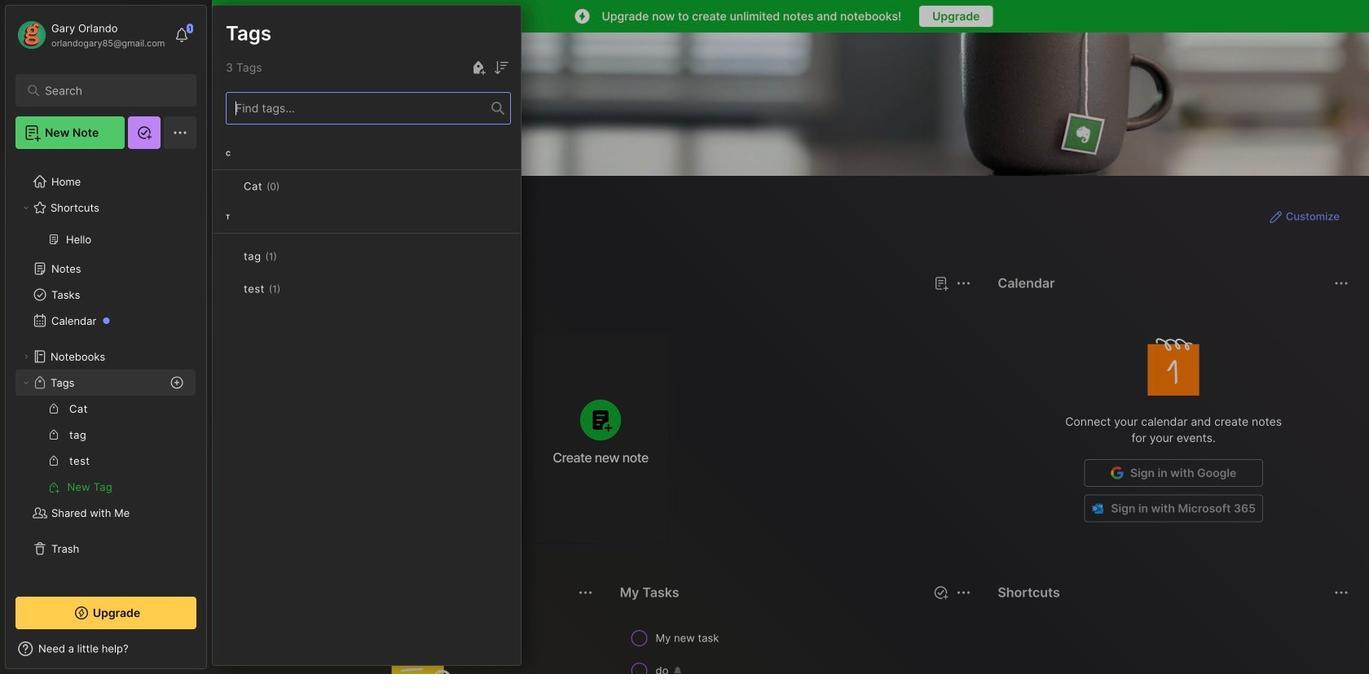 Task type: locate. For each thing, give the bounding box(es) containing it.
None search field
[[45, 81, 175, 100]]

row group
[[213, 138, 521, 328], [239, 333, 679, 554], [617, 623, 975, 675]]

expand tags image
[[21, 378, 31, 388]]

main element
[[0, 0, 212, 675]]

Find tags… text field
[[227, 97, 491, 119]]

click to collapse image
[[206, 645, 218, 664]]

tab
[[242, 303, 290, 323]]

Account field
[[15, 19, 165, 51]]

group
[[15, 145, 196, 262], [15, 396, 196, 500]]

new task image
[[933, 585, 949, 602]]

1 vertical spatial group
[[15, 396, 196, 500]]

0 vertical spatial group
[[15, 145, 196, 262]]

0 vertical spatial row group
[[213, 138, 521, 328]]

2 vertical spatial row group
[[617, 623, 975, 675]]

1 group from the top
[[15, 145, 196, 262]]

tree
[[6, 119, 206, 583]]



Task type: describe. For each thing, give the bounding box(es) containing it.
Tag actions field
[[277, 249, 303, 265]]

none search field inside main "element"
[[45, 81, 175, 100]]

create new tag image
[[469, 58, 488, 78]]

tag actions image
[[277, 250, 303, 263]]

WHAT'S NEW field
[[6, 637, 206, 663]]

sort options image
[[491, 58, 511, 78]]

Search text field
[[45, 83, 175, 99]]

2 group from the top
[[15, 396, 196, 500]]

Sort field
[[491, 58, 511, 78]]

tree inside main "element"
[[6, 119, 206, 583]]

1 vertical spatial row group
[[239, 333, 679, 554]]

expand notebooks image
[[21, 352, 31, 362]]



Task type: vqa. For each thing, say whether or not it's contained in the screenshot.
13th cell from the top
no



